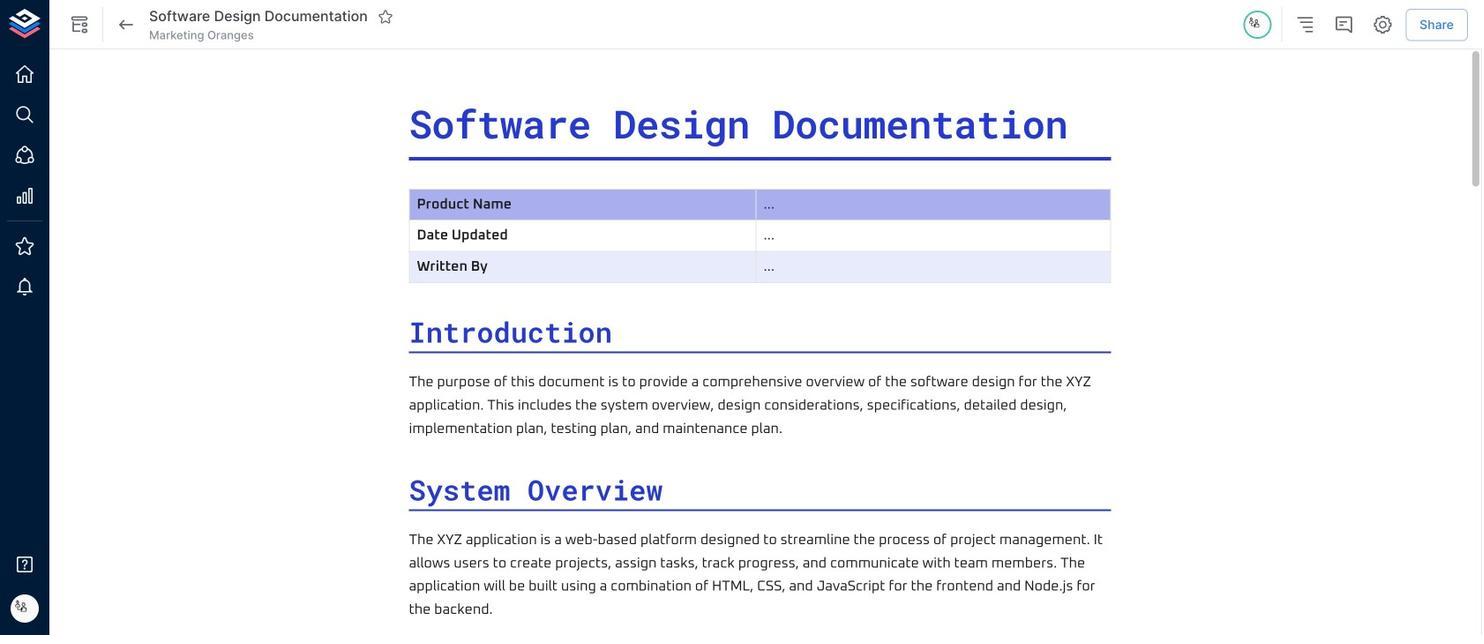 Task type: locate. For each thing, give the bounding box(es) containing it.
ruby anderson image
[[1246, 12, 1270, 37]]

favorite image
[[378, 9, 393, 25]]

settings image
[[1373, 14, 1394, 35]]

show wiki image
[[69, 14, 90, 35]]



Task type: describe. For each thing, give the bounding box(es) containing it.
table of contents image
[[1295, 14, 1316, 35]]

comments image
[[1334, 14, 1355, 35]]

go back image
[[116, 14, 137, 35]]



Task type: vqa. For each thing, say whether or not it's contained in the screenshot.
"Show Wiki" icon
yes



